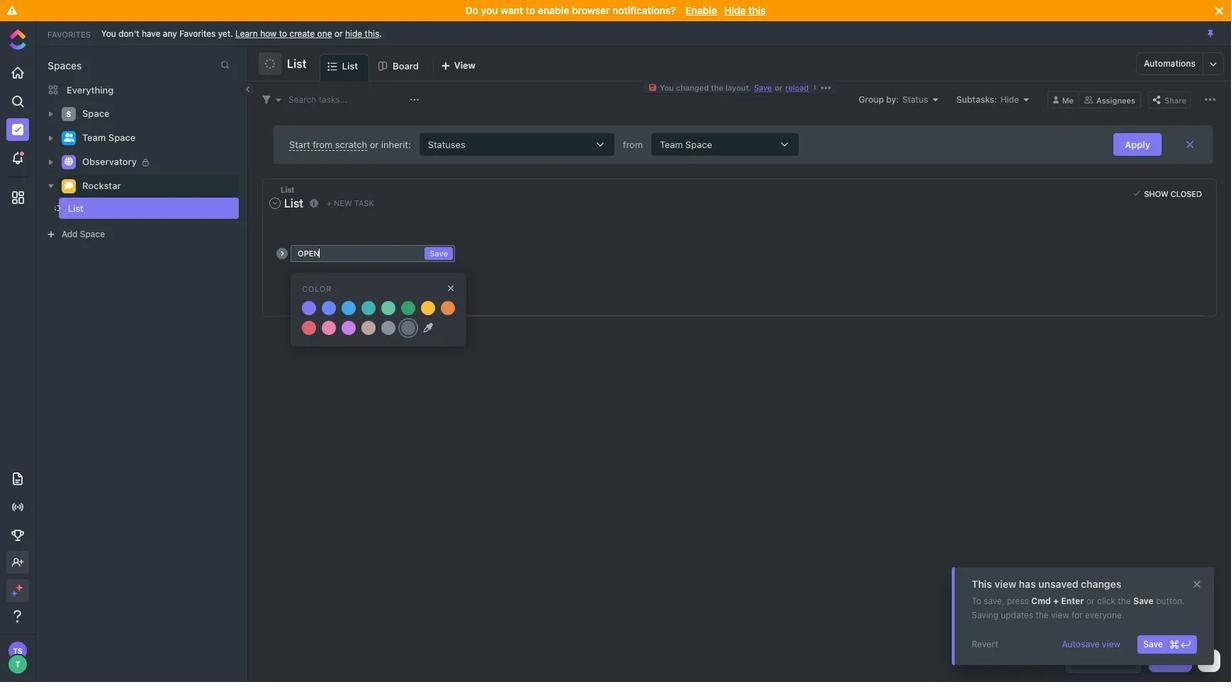 Task type: locate. For each thing, give the bounding box(es) containing it.
view
[[995, 579, 1017, 591], [1051, 610, 1070, 621], [1102, 640, 1121, 650]]

1 vertical spatial you
[[660, 83, 674, 92]]

start
[[289, 139, 310, 150]]

task
[[1168, 656, 1187, 666]]

1 vertical spatial space
[[108, 132, 136, 143]]

updates
[[1001, 610, 1034, 621]]

color options list
[[299, 299, 458, 338]]

apply
[[1125, 139, 1151, 150]]

new
[[334, 199, 352, 208]]

view for this
[[995, 579, 1017, 591]]

revert
[[972, 640, 999, 650]]

you for you changed the layout.
[[660, 83, 674, 92]]

1 horizontal spatial you
[[660, 83, 674, 92]]

revert button
[[966, 636, 1004, 654]]

1 vertical spatial save button
[[1138, 636, 1198, 654]]

view down everyone.
[[1102, 640, 1121, 650]]

favorites up spaces
[[48, 29, 91, 39]]

you for you don't have any favorites yet. learn how to create one or hide this .
[[101, 28, 116, 39]]

space up team
[[82, 108, 110, 119]]

to
[[526, 4, 536, 16], [279, 28, 287, 39]]

0 vertical spatial you
[[101, 28, 116, 39]]

1 horizontal spatial this
[[749, 4, 766, 16]]

1 vertical spatial save
[[1134, 596, 1154, 607]]

0 vertical spatial view
[[995, 579, 1017, 591]]

0 horizontal spatial you
[[101, 28, 116, 39]]

the down cmd
[[1036, 610, 1049, 621]]

list down start
[[281, 185, 295, 194]]

space link
[[82, 103, 230, 126]]

automations button
[[1137, 53, 1203, 74]]

hide
[[345, 28, 362, 39]]

or left click at right bottom
[[1087, 596, 1095, 607]]

you left changed
[[660, 83, 674, 92]]

saving
[[972, 610, 999, 621]]

0 vertical spatial save
[[430, 249, 448, 258]]

the
[[711, 83, 724, 92], [1118, 596, 1131, 607], [1036, 610, 1049, 621]]

list link
[[342, 55, 364, 81], [55, 198, 216, 219]]

list down hide
[[342, 60, 358, 72]]

0 horizontal spatial to
[[279, 28, 287, 39]]

list
[[287, 57, 307, 70], [342, 60, 358, 72], [281, 185, 295, 194], [68, 203, 84, 214]]

1 vertical spatial view
[[1051, 610, 1070, 621]]

list link down rockstar
[[55, 198, 216, 219]]

.
[[380, 28, 382, 39]]

0 horizontal spatial +
[[327, 199, 332, 208]]

or
[[335, 28, 343, 39], [775, 83, 783, 92], [370, 139, 379, 150], [1087, 596, 1095, 607]]

to right how
[[279, 28, 287, 39]]

to right want
[[526, 4, 536, 16]]

0 horizontal spatial this
[[365, 28, 380, 39]]

create
[[290, 28, 315, 39]]

space up observatory
[[108, 132, 136, 143]]

share
[[1165, 95, 1187, 105]]

2 vertical spatial view
[[1102, 640, 1121, 650]]

0 vertical spatial the
[[711, 83, 724, 92]]

layout.
[[726, 83, 752, 92]]

rockstar link
[[82, 175, 230, 198]]

list down create
[[287, 57, 307, 70]]

or left inherit: on the top left of the page
[[370, 139, 379, 150]]

want
[[501, 4, 523, 16]]

0 vertical spatial +
[[327, 199, 332, 208]]

1 horizontal spatial +
[[1054, 596, 1059, 607]]

the right click at right bottom
[[1118, 596, 1131, 607]]

save inside save dropdown button
[[430, 249, 448, 258]]

color
[[302, 284, 332, 293]]

0 vertical spatial to
[[526, 4, 536, 16]]

view for autosave
[[1102, 640, 1121, 650]]

0 horizontal spatial view
[[995, 579, 1017, 591]]

2 horizontal spatial the
[[1118, 596, 1131, 607]]

autosave view button
[[1057, 636, 1127, 654]]

do you want to enable browser notifications? enable hide this
[[465, 4, 766, 16]]

view inside button
[[1102, 640, 1121, 650]]

list info image
[[310, 199, 318, 208]]

1 vertical spatial list link
[[55, 198, 216, 219]]

0 horizontal spatial list link
[[55, 198, 216, 219]]

scratch
[[335, 139, 367, 150]]

2 vertical spatial save
[[1144, 640, 1164, 650]]

2 horizontal spatial view
[[1102, 640, 1121, 650]]

favorites
[[179, 28, 216, 39], [48, 29, 91, 39]]

add space
[[62, 229, 105, 240]]

+
[[327, 199, 332, 208], [1054, 596, 1059, 607]]

learn
[[235, 28, 258, 39]]

1 vertical spatial +
[[1054, 596, 1059, 607]]

board
[[393, 60, 419, 71]]

1 horizontal spatial to
[[526, 4, 536, 16]]

0 horizontal spatial save button
[[425, 247, 453, 260]]

inherit:
[[381, 139, 411, 150]]

browser
[[572, 4, 610, 16]]

favorites right any
[[179, 28, 216, 39]]

the left layout.
[[711, 83, 724, 92]]

me
[[1063, 95, 1074, 105]]

+ right cmd
[[1054, 596, 1059, 607]]

search
[[289, 94, 316, 105]]

list link up search tasks... text field
[[342, 55, 364, 81]]

+ left new
[[327, 199, 332, 208]]

save button
[[425, 247, 453, 260], [1138, 636, 1198, 654]]

1 vertical spatial the
[[1118, 596, 1131, 607]]

1 horizontal spatial view
[[1051, 610, 1070, 621]]

to
[[972, 596, 982, 607]]

click
[[1098, 596, 1116, 607]]

assignees
[[1097, 95, 1136, 105]]

notifications?
[[613, 4, 676, 16]]

2 vertical spatial the
[[1036, 610, 1049, 621]]

enable
[[538, 4, 570, 16]]

view up save, in the bottom of the page
[[995, 579, 1017, 591]]

Task Name text field
[[320, 290, 1205, 315]]

this
[[749, 4, 766, 16], [365, 28, 380, 39]]

STATUS NAME field
[[296, 246, 422, 261]]

space
[[82, 108, 110, 119], [108, 132, 136, 143], [80, 229, 105, 240]]

enable
[[686, 4, 717, 16]]

2 vertical spatial space
[[80, 229, 105, 240]]

0 vertical spatial this
[[749, 4, 766, 16]]

you left don't
[[101, 28, 116, 39]]

0 vertical spatial save button
[[425, 247, 453, 260]]

view left for
[[1051, 610, 1070, 621]]

space right add
[[80, 229, 105, 240]]

one
[[317, 28, 332, 39]]

1 horizontal spatial favorites
[[179, 28, 216, 39]]

0 horizontal spatial the
[[711, 83, 724, 92]]

save
[[430, 249, 448, 258], [1134, 596, 1154, 607], [1144, 640, 1164, 650]]

you
[[101, 28, 116, 39], [660, 83, 674, 92]]

1 horizontal spatial list link
[[342, 55, 364, 81]]

or left reload
[[775, 83, 783, 92]]

do
[[465, 4, 479, 16]]

you
[[481, 4, 498, 16]]

spaces link
[[36, 60, 82, 72]]



Task type: vqa. For each thing, say whether or not it's contained in the screenshot.
the leftmost +
yes



Task type: describe. For each thing, give the bounding box(es) containing it.
team
[[82, 132, 106, 143]]

start from scratch or inherit:
[[289, 139, 411, 150]]

add
[[62, 229, 78, 240]]

save button
[[291, 245, 462, 262]]

save for the rightmost save button
[[1144, 640, 1164, 650]]

search tasks...
[[289, 94, 348, 105]]

me button
[[1048, 91, 1080, 108]]

space for team space
[[108, 132, 136, 143]]

globe image
[[65, 158, 73, 166]]

unsaved
[[1039, 579, 1079, 591]]

closed
[[1171, 189, 1203, 198]]

observatory
[[82, 156, 137, 167]]

hide
[[724, 4, 746, 16]]

show
[[1145, 189, 1169, 198]]

1 vertical spatial to
[[279, 28, 287, 39]]

list button
[[281, 48, 307, 79]]

show closed button
[[1130, 186, 1206, 201]]

don't
[[119, 28, 139, 39]]

learn how to create one link
[[235, 28, 332, 39]]

spaces
[[48, 60, 82, 72]]

Search tasks... text field
[[289, 90, 406, 110]]

hide this link
[[345, 28, 380, 39]]

press
[[1007, 596, 1029, 607]]

show closed
[[1145, 189, 1203, 198]]

enter
[[1062, 596, 1084, 607]]

share button
[[1149, 91, 1191, 108]]

comment image
[[65, 182, 73, 190]]

1 horizontal spatial save button
[[1138, 636, 1198, 654]]

changed
[[676, 83, 709, 92]]

for
[[1072, 610, 1083, 621]]

0 vertical spatial list link
[[342, 55, 364, 81]]

save,
[[984, 596, 1005, 607]]

autosave
[[1062, 640, 1100, 650]]

team space
[[82, 132, 136, 143]]

this view has unsaved changes to save, press cmd + enter or click the save button. saving updates the view for everyone.
[[972, 579, 1185, 621]]

from
[[313, 139, 333, 150]]

save button inside dropdown button
[[425, 247, 453, 260]]

changes
[[1081, 579, 1122, 591]]

has
[[1019, 579, 1036, 591]]

1 vertical spatial this
[[365, 28, 380, 39]]

you changed the layout.
[[660, 83, 752, 92]]

1 horizontal spatial the
[[1036, 610, 1049, 621]]

save inside the this view has unsaved changes to save, press cmd + enter or click the save button. saving updates the view for everyone.
[[1134, 596, 1154, 607]]

list inside button
[[287, 57, 307, 70]]

user group image
[[63, 134, 74, 142]]

0 vertical spatial space
[[82, 108, 110, 119]]

assignees button
[[1080, 91, 1142, 108]]

have
[[142, 28, 161, 39]]

everything link
[[36, 79, 247, 101]]

save for save button inside the dropdown button
[[430, 249, 448, 258]]

autosave view
[[1062, 640, 1121, 650]]

reload
[[786, 83, 809, 92]]

how
[[260, 28, 277, 39]]

+ inside the this view has unsaved changes to save, press cmd + enter or click the save button. saving updates the view for everyone.
[[1054, 596, 1059, 607]]

everything
[[67, 84, 114, 95]]

observatory link
[[82, 151, 230, 174]]

space for add space
[[80, 229, 105, 240]]

cmd
[[1032, 596, 1051, 607]]

rockstar
[[82, 180, 121, 192]]

or inside the this view has unsaved changes to save, press cmd + enter or click the save button. saving updates the view for everyone.
[[1087, 596, 1095, 607]]

everyone.
[[1086, 610, 1125, 621]]

list down comment image
[[68, 203, 84, 214]]

board link
[[393, 54, 425, 81]]

0 horizontal spatial favorites
[[48, 29, 91, 39]]

automations
[[1144, 58, 1196, 69]]

or right one
[[335, 28, 343, 39]]

team space link
[[82, 127, 230, 150]]

or reload
[[775, 83, 809, 92]]

you don't have any favorites yet. learn how to create one or hide this .
[[101, 28, 382, 39]]

tasks...
[[319, 94, 348, 105]]

start from scratch link
[[289, 139, 367, 151]]

any
[[163, 28, 177, 39]]

button.
[[1157, 596, 1185, 607]]

+ new task
[[327, 199, 374, 208]]

yet.
[[218, 28, 233, 39]]

this
[[972, 579, 992, 591]]

task
[[354, 199, 374, 208]]



